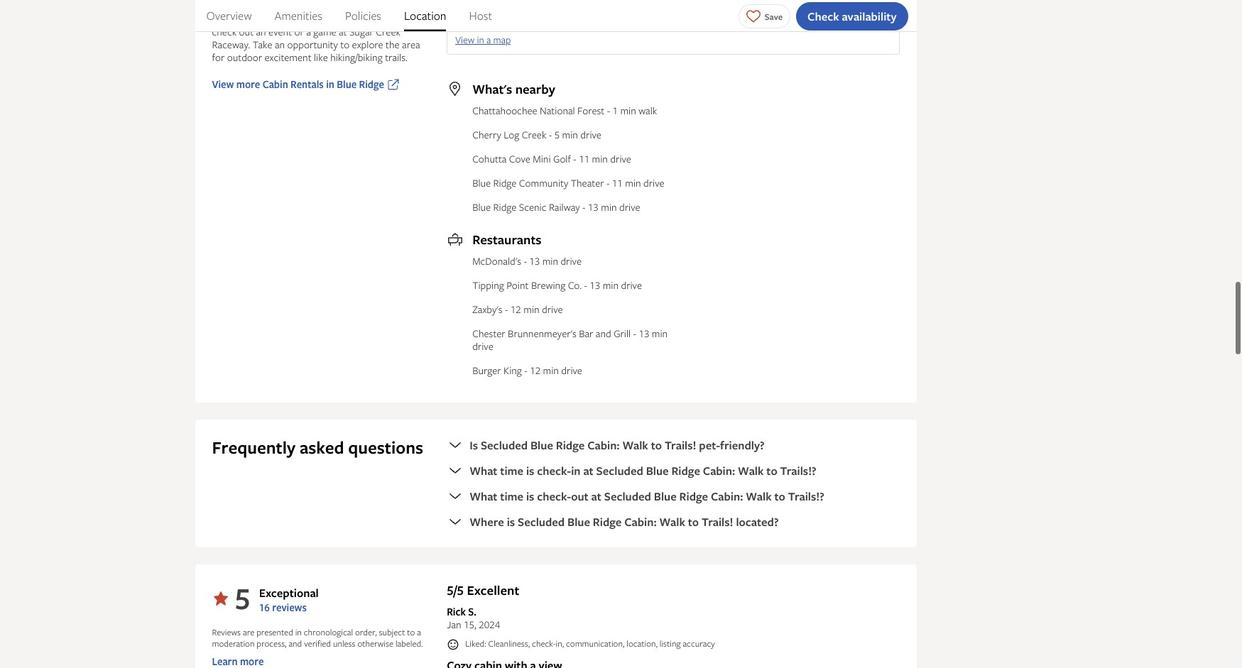 Task type: describe. For each thing, give the bounding box(es) containing it.
secluded right where
[[518, 515, 565, 530]]

min up brunnenmeyer's at the left of page
[[524, 303, 540, 316]]

location
[[404, 8, 447, 23]]

view
[[212, 78, 234, 91]]

time for what time is check-out at secluded blue ridge cabin: walk to trails!?
[[501, 489, 524, 505]]

verified
[[304, 638, 331, 650]]

king
[[504, 364, 522, 378]]

what time is check-in at secluded blue ridge cabin: walk to trails!?
[[470, 464, 817, 479]]

check- for out
[[537, 489, 571, 505]]

community
[[519, 176, 569, 190]]

reviews
[[212, 627, 241, 639]]

min right 'co.'
[[603, 279, 619, 292]]

overview
[[206, 8, 252, 23]]

0 horizontal spatial 5
[[235, 579, 251, 619]]

1 vertical spatial 12
[[530, 364, 541, 378]]

zaxby's - 12 min drive
[[473, 303, 563, 316]]

time for what time is check-in at secluded blue ridge cabin: walk to trails!?
[[501, 464, 524, 479]]

cohutta cove mini golf - 11 min drive
[[473, 152, 632, 166]]

asked
[[300, 437, 344, 460]]

min down chester brunnenmeyer's bar and grill - 13 min drive
[[543, 364, 559, 378]]

presented
[[257, 627, 293, 639]]

chronological
[[304, 627, 353, 639]]

secluded down the is secluded blue ridge cabin: walk to trails! pet-friendly?
[[597, 464, 644, 479]]

communication,
[[566, 638, 625, 650]]

reviews
[[272, 601, 307, 615]]

- right 'co.'
[[584, 279, 588, 292]]

in inside reviews are presented in chronological order, subject to a moderation process, and verified unless otherwise labeled.
[[295, 627, 302, 639]]

16
[[259, 601, 270, 615]]

opens in a new window image
[[387, 78, 400, 91]]

a
[[417, 627, 421, 639]]

creek
[[522, 128, 547, 142]]

16 reviews button
[[259, 601, 319, 615]]

host
[[469, 8, 493, 23]]

0 vertical spatial 12
[[511, 303, 521, 316]]

min right 1
[[621, 104, 637, 117]]

cabin: up what time is check-in at secluded blue ridge cabin: walk to trails!?
[[588, 438, 620, 454]]

5 inside list
[[555, 128, 560, 142]]

bar
[[579, 327, 594, 341]]

amenities
[[275, 8, 323, 23]]

15,
[[464, 619, 477, 632]]

rentals
[[291, 78, 324, 91]]

frequently
[[212, 437, 296, 460]]

golf
[[554, 152, 571, 166]]

listing
[[660, 638, 681, 650]]

walk down what time is check-out at secluded blue ridge cabin: walk to trails!?
[[660, 515, 686, 530]]

blue right is
[[531, 438, 554, 454]]

walk up located?
[[746, 489, 772, 505]]

liked: cleanliness, check-in, communication, location, listing accuracy
[[466, 638, 715, 650]]

moderation
[[212, 638, 255, 650]]

where
[[470, 515, 504, 530]]

check
[[808, 8, 840, 24]]

excellent
[[467, 582, 520, 600]]

in for check-
[[571, 464, 581, 479]]

drive down brewing on the top left of the page
[[542, 303, 563, 316]]

view more cabin rentals in blue ridge link
[[212, 78, 430, 91]]

and inside chester brunnenmeyer's bar and grill - 13 min drive
[[596, 327, 612, 341]]

drive down the forest
[[581, 128, 602, 142]]

in for rentals
[[326, 78, 335, 91]]

otherwise
[[358, 638, 394, 650]]

0 horizontal spatial trails!
[[665, 438, 697, 454]]

11 for golf
[[579, 152, 590, 166]]

pet-
[[700, 438, 721, 454]]

grill
[[614, 327, 631, 341]]

check availability
[[808, 8, 897, 24]]

- right zaxby's
[[505, 303, 508, 316]]

blue ridge community theater - 11 min drive
[[473, 176, 665, 190]]

nearby
[[516, 81, 556, 98]]

national
[[540, 104, 575, 117]]

cohutta
[[473, 152, 507, 166]]

in,
[[556, 638, 564, 650]]

order,
[[355, 627, 377, 639]]

drive right railway
[[620, 201, 641, 214]]

drive up 'co.'
[[561, 255, 582, 268]]

burger
[[473, 364, 501, 378]]

- right 'king' on the bottom
[[525, 364, 528, 378]]

rick
[[447, 606, 466, 619]]

at for in
[[584, 464, 594, 479]]

drive right 'theater' on the top of page
[[644, 176, 665, 190]]

exceptional
[[259, 586, 319, 601]]

are
[[243, 627, 255, 639]]

cove
[[509, 152, 531, 166]]

policies link
[[345, 0, 382, 31]]

mcdonald's - 13 min drive
[[473, 255, 582, 268]]

policies
[[345, 8, 382, 23]]

min inside chester brunnenmeyer's bar and grill - 13 min drive
[[652, 327, 668, 341]]

jan
[[447, 619, 462, 632]]

zaxby's
[[473, 303, 503, 316]]

brunnenmeyer's
[[508, 327, 577, 341]]

drive down chester brunnenmeyer's bar and grill - 13 min drive
[[562, 364, 583, 378]]

host link
[[469, 0, 493, 31]]

check- for in
[[537, 464, 571, 479]]

save
[[765, 10, 783, 22]]

min up brewing on the top left of the page
[[543, 255, 559, 268]]

log
[[504, 128, 520, 142]]

questions
[[348, 437, 424, 460]]

13 inside chester brunnenmeyer's bar and grill - 13 min drive
[[639, 327, 650, 341]]

list for restaurants
[[473, 255, 669, 378]]

location,
[[627, 638, 658, 650]]

process,
[[257, 638, 287, 650]]

chattahoochee national forest - 1 min walk
[[473, 104, 658, 117]]

co.
[[568, 279, 582, 292]]

blue down out
[[568, 515, 591, 530]]



Task type: vqa. For each thing, say whether or not it's contained in the screenshot.
"Zaxby's"
yes



Task type: locate. For each thing, give the bounding box(es) containing it.
0 vertical spatial time
[[501, 464, 524, 479]]

blue up what time is check-out at secluded blue ridge cabin: walk to trails!?
[[646, 464, 669, 479]]

trails! left the pet-
[[665, 438, 697, 454]]

and
[[596, 327, 612, 341], [289, 638, 302, 650]]

1 vertical spatial at
[[592, 489, 602, 505]]

13
[[588, 201, 599, 214], [530, 255, 540, 268], [590, 279, 601, 292], [639, 327, 650, 341]]

point
[[507, 279, 529, 292]]

0 horizontal spatial 12
[[511, 303, 521, 316]]

at for out
[[592, 489, 602, 505]]

save button
[[739, 4, 791, 28]]

11 right golf
[[579, 152, 590, 166]]

out
[[571, 489, 589, 505]]

blue down what time is check-in at secluded blue ridge cabin: walk to trails!?
[[654, 489, 677, 505]]

trails!? for what time is check-in at secluded blue ridge cabin: walk to trails!?
[[781, 464, 817, 479]]

in right rentals
[[326, 78, 335, 91]]

1 vertical spatial trails!?
[[789, 489, 825, 505]]

located?
[[737, 515, 779, 530]]

accuracy
[[683, 638, 715, 650]]

2 what from the top
[[470, 489, 498, 505]]

1 vertical spatial list
[[473, 104, 665, 214]]

where is secluded blue ridge cabin: walk to trails! located?
[[470, 515, 779, 530]]

1 time from the top
[[501, 464, 524, 479]]

min down 'theater' on the top of page
[[601, 201, 617, 214]]

walk down friendly?
[[738, 464, 764, 479]]

5 right creek
[[555, 128, 560, 142]]

1 horizontal spatial 5
[[555, 128, 560, 142]]

1 horizontal spatial trails!
[[702, 515, 734, 530]]

s.
[[468, 606, 477, 619]]

mini
[[533, 152, 551, 166]]

- left 1
[[607, 104, 610, 117]]

cherry
[[473, 128, 502, 142]]

trails! left located?
[[702, 515, 734, 530]]

scenic
[[519, 201, 547, 214]]

forest
[[578, 104, 605, 117]]

and right bar
[[596, 327, 612, 341]]

chester
[[473, 327, 506, 341]]

2 time from the top
[[501, 489, 524, 505]]

drive down 1
[[611, 152, 632, 166]]

- right creek
[[549, 128, 552, 142]]

- up 'point'
[[524, 255, 527, 268]]

13 up brewing on the top left of the page
[[530, 255, 540, 268]]

list for what's nearby
[[473, 104, 665, 214]]

secluded up where is secluded blue ridge cabin: walk to trails! located? at bottom
[[605, 489, 652, 505]]

mcdonald's
[[473, 255, 522, 268]]

1 vertical spatial 5
[[235, 579, 251, 619]]

min right grill
[[652, 327, 668, 341]]

5
[[555, 128, 560, 142], [235, 579, 251, 619]]

- right railway
[[583, 201, 586, 214]]

is
[[527, 464, 535, 479], [527, 489, 535, 505], [507, 515, 515, 530]]

availability
[[842, 8, 897, 24]]

overview link
[[206, 0, 252, 31]]

1 vertical spatial 11
[[612, 176, 623, 190]]

at right out
[[592, 489, 602, 505]]

0 vertical spatial list
[[195, 0, 917, 31]]

2 horizontal spatial in
[[571, 464, 581, 479]]

at up out
[[584, 464, 594, 479]]

brewing
[[531, 279, 566, 292]]

0 vertical spatial and
[[596, 327, 612, 341]]

0 horizontal spatial in
[[295, 627, 302, 639]]

exceptional 16 reviews
[[259, 586, 319, 615]]

what down is
[[470, 464, 498, 479]]

1 horizontal spatial 11
[[612, 176, 623, 190]]

liked:
[[466, 638, 486, 650]]

what's nearby
[[473, 81, 556, 98]]

what time is check-out at secluded blue ridge cabin: walk to trails!?
[[470, 489, 825, 505]]

list
[[195, 0, 917, 31], [473, 104, 665, 214], [473, 255, 669, 378]]

walk up what time is check-in at secluded blue ridge cabin: walk to trails!?
[[623, 438, 649, 454]]

- right golf
[[574, 152, 577, 166]]

drive up burger
[[473, 340, 494, 353]]

what's
[[473, 81, 513, 98]]

min up 'theater' on the top of page
[[592, 152, 608, 166]]

1 vertical spatial check-
[[537, 489, 571, 505]]

0 vertical spatial 5
[[555, 128, 560, 142]]

chester brunnenmeyer's bar and grill - 13 min drive
[[473, 327, 668, 353]]

2 vertical spatial in
[[295, 627, 302, 639]]

0 vertical spatial check-
[[537, 464, 571, 479]]

list containing mcdonald's - 13 min drive
[[473, 255, 669, 378]]

5 right negative theme image
[[235, 579, 251, 619]]

5/5 excellent rick s. jan 15, 2024
[[447, 582, 520, 632]]

chattahoochee
[[473, 104, 538, 117]]

ridge
[[359, 78, 384, 91], [494, 176, 517, 190], [494, 201, 517, 214], [556, 438, 585, 454], [672, 464, 701, 479], [680, 489, 709, 505], [593, 515, 622, 530]]

0 vertical spatial is
[[527, 464, 535, 479]]

min down chattahoochee national forest - 1 min walk
[[563, 128, 578, 142]]

12
[[511, 303, 521, 316], [530, 364, 541, 378]]

12 right 'king' on the bottom
[[530, 364, 541, 378]]

restaurants
[[473, 231, 542, 249]]

view more cabin rentals in blue ridge
[[212, 78, 384, 91]]

railway
[[549, 201, 580, 214]]

negative theme image
[[212, 591, 229, 608]]

1 vertical spatial is
[[527, 489, 535, 505]]

0 vertical spatial trails!
[[665, 438, 697, 454]]

min
[[621, 104, 637, 117], [563, 128, 578, 142], [592, 152, 608, 166], [626, 176, 641, 190], [601, 201, 617, 214], [543, 255, 559, 268], [603, 279, 619, 292], [524, 303, 540, 316], [652, 327, 668, 341], [543, 364, 559, 378]]

in left verified
[[295, 627, 302, 639]]

13 down 'theater' on the top of page
[[588, 201, 599, 214]]

walk
[[623, 438, 649, 454], [738, 464, 764, 479], [746, 489, 772, 505], [660, 515, 686, 530]]

2 vertical spatial is
[[507, 515, 515, 530]]

5/5
[[447, 582, 464, 600]]

cabin:
[[588, 438, 620, 454], [703, 464, 736, 479], [711, 489, 744, 505], [625, 515, 657, 530]]

what up where
[[470, 489, 498, 505]]

secluded right is
[[481, 438, 528, 454]]

location link
[[404, 0, 447, 31]]

to inside reviews are presented in chronological order, subject to a moderation process, and verified unless otherwise labeled.
[[407, 627, 415, 639]]

- right 'theater' on the top of page
[[607, 176, 610, 190]]

is
[[470, 438, 478, 454]]

and left verified
[[289, 638, 302, 650]]

theater
[[571, 176, 604, 190]]

reviews are presented in chronological order, subject to a moderation process, and verified unless otherwise labeled.
[[212, 627, 423, 650]]

1 horizontal spatial 12
[[530, 364, 541, 378]]

0 horizontal spatial 11
[[579, 152, 590, 166]]

blue up restaurants
[[473, 201, 491, 214]]

1 vertical spatial trails!
[[702, 515, 734, 530]]

in
[[326, 78, 335, 91], [571, 464, 581, 479], [295, 627, 302, 639]]

1 what from the top
[[470, 464, 498, 479]]

0 vertical spatial at
[[584, 464, 594, 479]]

friendly?
[[721, 438, 765, 454]]

cabin: down what time is check-out at secluded blue ridge cabin: walk to trails!?
[[625, 515, 657, 530]]

1 vertical spatial in
[[571, 464, 581, 479]]

13 right 'co.'
[[590, 279, 601, 292]]

1 horizontal spatial in
[[326, 78, 335, 91]]

more
[[236, 78, 260, 91]]

check availability button
[[797, 2, 909, 30]]

1 vertical spatial what
[[470, 489, 498, 505]]

walk
[[639, 104, 658, 117]]

1 horizontal spatial and
[[596, 327, 612, 341]]

and inside reviews are presented in chronological order, subject to a moderation process, and verified unless otherwise labeled.
[[289, 638, 302, 650]]

2 vertical spatial check-
[[532, 638, 556, 650]]

small image
[[447, 639, 460, 652]]

cabin: down the pet-
[[703, 464, 736, 479]]

drive up grill
[[621, 279, 642, 292]]

12 down 'point'
[[511, 303, 521, 316]]

1
[[613, 104, 618, 117]]

drive inside chester brunnenmeyer's bar and grill - 13 min drive
[[473, 340, 494, 353]]

1 vertical spatial time
[[501, 489, 524, 505]]

blue down cohutta
[[473, 176, 491, 190]]

0 vertical spatial in
[[326, 78, 335, 91]]

is for out
[[527, 489, 535, 505]]

secluded
[[481, 438, 528, 454], [597, 464, 644, 479], [605, 489, 652, 505], [518, 515, 565, 530]]

to
[[651, 438, 662, 454], [767, 464, 778, 479], [775, 489, 786, 505], [688, 515, 699, 530], [407, 627, 415, 639]]

amenities link
[[275, 0, 323, 31]]

burger king - 12 min drive
[[473, 364, 583, 378]]

what for what time is check-out at secluded blue ridge cabin: walk to trails!?
[[470, 489, 498, 505]]

11 for theater
[[612, 176, 623, 190]]

0 horizontal spatial and
[[289, 638, 302, 650]]

what for what time is check-in at secluded blue ridge cabin: walk to trails!?
[[470, 464, 498, 479]]

list containing overview
[[195, 0, 917, 31]]

min right 'theater' on the top of page
[[626, 176, 641, 190]]

list containing chattahoochee national forest
[[473, 104, 665, 214]]

blue right rentals
[[337, 78, 357, 91]]

in up out
[[571, 464, 581, 479]]

time
[[501, 464, 524, 479], [501, 489, 524, 505]]

blue ridge scenic railway - 13 min drive
[[473, 201, 641, 214]]

tipping point brewing co. - 13 min drive
[[473, 279, 642, 292]]

tipping
[[473, 279, 504, 292]]

13 right grill
[[639, 327, 650, 341]]

cabin
[[263, 78, 288, 91]]

11 right 'theater' on the top of page
[[612, 176, 623, 190]]

what
[[470, 464, 498, 479], [470, 489, 498, 505]]

0 vertical spatial what
[[470, 464, 498, 479]]

- inside chester brunnenmeyer's bar and grill - 13 min drive
[[634, 327, 637, 341]]

0 vertical spatial 11
[[579, 152, 590, 166]]

frequently asked questions
[[212, 437, 424, 460]]

drive
[[581, 128, 602, 142], [611, 152, 632, 166], [644, 176, 665, 190], [620, 201, 641, 214], [561, 255, 582, 268], [621, 279, 642, 292], [542, 303, 563, 316], [473, 340, 494, 353], [562, 364, 583, 378]]

is for in
[[527, 464, 535, 479]]

cherry log creek - 5 min drive
[[473, 128, 602, 142]]

is secluded blue ridge cabin: walk to trails! pet-friendly?
[[470, 438, 765, 454]]

trails!? for what time is check-out at secluded blue ridge cabin: walk to trails!?
[[789, 489, 825, 505]]

- right grill
[[634, 327, 637, 341]]

cabin: up located?
[[711, 489, 744, 505]]

unless
[[333, 638, 356, 650]]

1 vertical spatial and
[[289, 638, 302, 650]]

2 vertical spatial list
[[473, 255, 669, 378]]

0 vertical spatial trails!?
[[781, 464, 817, 479]]

labeled.
[[396, 638, 423, 650]]

subject
[[379, 627, 405, 639]]



